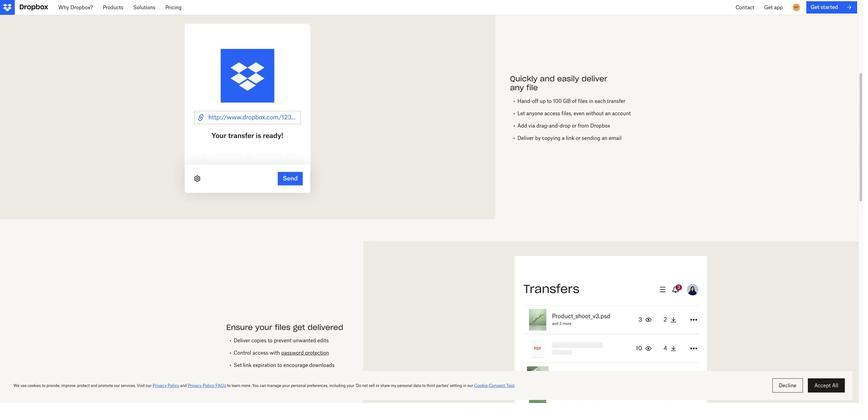 Task type: vqa. For each thing, say whether or not it's contained in the screenshot.
1st nine o'clock image from the bottom
no



Task type: locate. For each thing, give the bounding box(es) containing it.
get
[[811, 4, 820, 10], [765, 4, 774, 10]]

password protection link
[[282, 350, 329, 357]]

access up and-
[[545, 110, 561, 117]]

0 vertical spatial link
[[566, 135, 575, 141]]

0 vertical spatial files
[[579, 98, 588, 104]]

1 horizontal spatial link
[[566, 135, 575, 141]]

via
[[529, 123, 536, 129]]

deliver left by
[[518, 135, 534, 141]]

contact button
[[731, 0, 760, 15]]

link
[[566, 135, 575, 141], [243, 363, 252, 369]]

transfer
[[608, 98, 626, 104]]

0 horizontal spatial to
[[268, 338, 273, 344]]

to
[[548, 98, 552, 104], [268, 338, 273, 344], [278, 363, 282, 369]]

get app button
[[760, 0, 789, 15]]

get left the app
[[765, 4, 774, 10]]

products
[[103, 4, 124, 10]]

get inside dropdown button
[[765, 4, 774, 10]]

access
[[545, 110, 561, 117], [253, 350, 269, 357]]

expiration
[[253, 363, 276, 369]]

1 vertical spatial an
[[602, 135, 608, 141]]

deliver by copying a link or sending an email
[[518, 135, 622, 141]]

1 vertical spatial or
[[576, 135, 581, 141]]

100
[[554, 98, 562, 104]]

0 vertical spatial deliver
[[518, 135, 534, 141]]

1 horizontal spatial access
[[545, 110, 561, 117]]

or
[[572, 123, 577, 129], [576, 135, 581, 141]]

sending
[[582, 135, 601, 141]]

unwanted
[[293, 338, 316, 344]]

1 vertical spatial deliver
[[234, 338, 250, 344]]

to right copies
[[268, 338, 273, 344]]

an left email
[[602, 135, 608, 141]]

an
[[606, 110, 611, 117], [602, 135, 608, 141]]

deliver
[[518, 135, 534, 141], [234, 338, 250, 344]]

0 horizontal spatial get
[[765, 4, 774, 10]]

kp button
[[792, 2, 802, 12]]

1 horizontal spatial get
[[811, 4, 820, 10]]

drag-
[[537, 123, 550, 129]]

let
[[518, 110, 526, 117]]

and
[[541, 74, 555, 84]]

products button
[[98, 0, 128, 15]]

deliver up 'control' at the bottom left of the page
[[234, 338, 250, 344]]

to down control access with password protection
[[278, 363, 282, 369]]

0 vertical spatial or
[[572, 123, 577, 129]]

link right a
[[566, 135, 575, 141]]

pricing link
[[161, 0, 187, 15]]

get left started
[[811, 4, 820, 10]]

dropbox?
[[71, 4, 93, 10]]

each
[[595, 98, 606, 104]]

2 horizontal spatial to
[[548, 98, 552, 104]]

0 horizontal spatial deliver
[[234, 338, 250, 344]]

why dropbox?
[[58, 4, 93, 10]]

and-
[[550, 123, 560, 129]]

or left the sending
[[576, 135, 581, 141]]

why dropbox? button
[[53, 0, 98, 15]]

add
[[518, 123, 528, 129]]

0 horizontal spatial files
[[275, 323, 291, 333]]

a
[[562, 135, 565, 141]]

get started link
[[807, 1, 858, 14]]

copies
[[252, 338, 267, 344]]

access down copies
[[253, 350, 269, 357]]

link right set
[[243, 363, 252, 369]]

screenshot of viewership stats and settings for files in dropbox transfer image
[[378, 256, 845, 404]]

quickly
[[511, 74, 538, 84]]

deliver copies to prevent unwanted edits
[[234, 338, 329, 344]]

1 vertical spatial link
[[243, 363, 252, 369]]

to right up
[[548, 98, 552, 104]]

files left in
[[579, 98, 588, 104]]

ensure your files get delivered
[[227, 323, 344, 333]]

delivered
[[308, 323, 344, 333]]

0 vertical spatial to
[[548, 98, 552, 104]]

files
[[579, 98, 588, 104], [275, 323, 291, 333]]

with
[[270, 350, 280, 357]]

pricing
[[165, 4, 182, 10]]

or right drop
[[572, 123, 577, 129]]

to for expiration
[[278, 363, 282, 369]]

0 horizontal spatial access
[[253, 350, 269, 357]]

copying
[[543, 135, 561, 141]]

1 horizontal spatial deliver
[[518, 135, 534, 141]]

off
[[533, 98, 539, 104]]

1 horizontal spatial to
[[278, 363, 282, 369]]

an right without
[[606, 110, 611, 117]]

anyone
[[527, 110, 544, 117]]

files up "prevent"
[[275, 323, 291, 333]]

2 vertical spatial to
[[278, 363, 282, 369]]

screenshot of a file that is ready to be sent in dropbox transfer via email or a copied link image
[[15, 12, 481, 205]]



Task type: describe. For each thing, give the bounding box(es) containing it.
get for get app
[[765, 4, 774, 10]]

let anyone access files, even without an account
[[518, 110, 631, 117]]

set link expiration to encourage downloads
[[234, 363, 335, 369]]

get started
[[811, 4, 839, 10]]

edits
[[318, 338, 329, 344]]

quickly and easily deliver any file
[[511, 74, 608, 93]]

up
[[540, 98, 546, 104]]

control
[[234, 350, 251, 357]]

your
[[255, 323, 273, 333]]

even
[[574, 110, 585, 117]]

account
[[613, 110, 631, 117]]

files,
[[562, 110, 573, 117]]

easily
[[558, 74, 580, 84]]

0 vertical spatial an
[[606, 110, 611, 117]]

encourage
[[284, 363, 308, 369]]

0 vertical spatial access
[[545, 110, 561, 117]]

set
[[234, 363, 242, 369]]

get app
[[765, 4, 784, 10]]

get for get started
[[811, 4, 820, 10]]

why
[[58, 4, 69, 10]]

1 vertical spatial access
[[253, 350, 269, 357]]

deliver
[[582, 74, 608, 84]]

password
[[282, 350, 304, 357]]

to for up
[[548, 98, 552, 104]]

gb
[[564, 98, 571, 104]]

any
[[511, 83, 525, 93]]

solutions button
[[128, 0, 161, 15]]

1 vertical spatial to
[[268, 338, 273, 344]]

solutions
[[133, 4, 156, 10]]

or for link
[[576, 135, 581, 141]]

contact
[[736, 4, 755, 10]]

of
[[573, 98, 577, 104]]

email
[[609, 135, 622, 141]]

protection
[[305, 350, 329, 357]]

control access with password protection
[[234, 350, 329, 357]]

0 horizontal spatial link
[[243, 363, 252, 369]]

without
[[586, 110, 604, 117]]

downloads
[[310, 363, 335, 369]]

by
[[536, 135, 541, 141]]

drop
[[560, 123, 571, 129]]

add via drag-and-drop or from dropbox
[[518, 123, 611, 129]]

ensure
[[227, 323, 253, 333]]

app
[[775, 4, 784, 10]]

prevent
[[274, 338, 292, 344]]

dropbox
[[591, 123, 611, 129]]

1 horizontal spatial files
[[579, 98, 588, 104]]

started
[[821, 4, 839, 10]]

get
[[293, 323, 305, 333]]

file
[[527, 83, 538, 93]]

or for drop
[[572, 123, 577, 129]]

from
[[578, 123, 590, 129]]

in
[[590, 98, 594, 104]]

1 vertical spatial files
[[275, 323, 291, 333]]

kp
[[795, 5, 799, 9]]

deliver for deliver by copying a link or sending an email
[[518, 135, 534, 141]]

hand-
[[518, 98, 533, 104]]

hand-off up to 100 gb of files in each transfer
[[518, 98, 626, 104]]

deliver for deliver copies to prevent unwanted edits
[[234, 338, 250, 344]]



